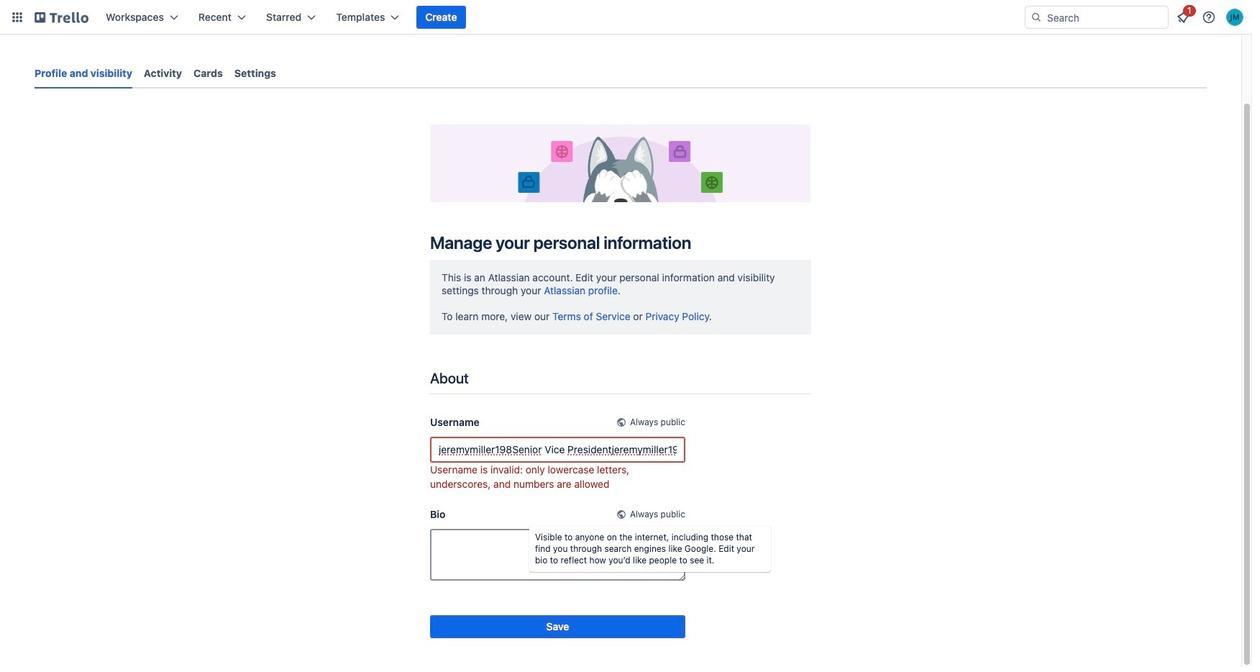 Task type: locate. For each thing, give the bounding box(es) containing it.
tooltip
[[530, 526, 771, 572]]

open information menu image
[[1202, 10, 1217, 24]]

None text field
[[430, 529, 686, 581]]

None text field
[[430, 437, 686, 463]]

1 notification image
[[1175, 9, 1192, 26]]



Task type: describe. For each thing, give the bounding box(es) containing it.
search image
[[1031, 12, 1043, 23]]

Search field
[[1043, 7, 1169, 27]]

jeremy miller (jeremymiller198) image
[[1227, 9, 1244, 26]]

primary element
[[0, 0, 1253, 35]]

back to home image
[[35, 6, 89, 29]]



Task type: vqa. For each thing, say whether or not it's contained in the screenshot.
Home icon
no



